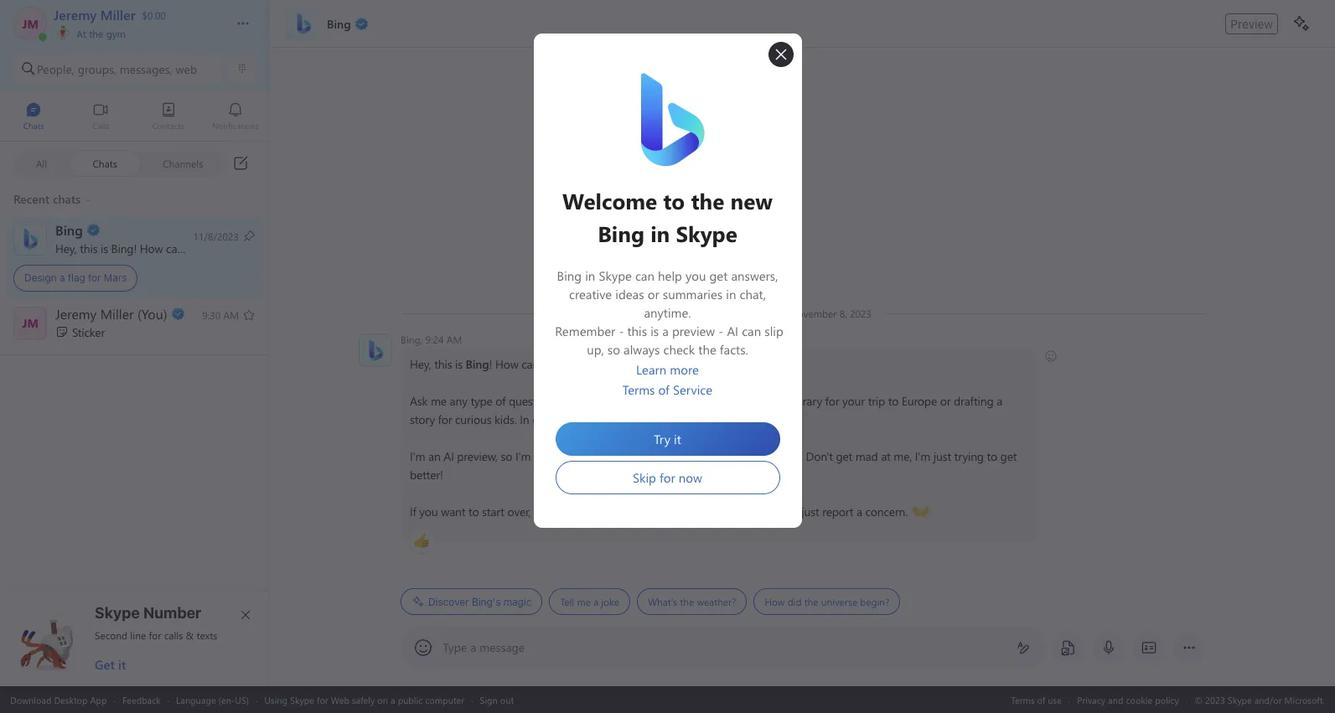Task type: describe. For each thing, give the bounding box(es) containing it.
more
[[670, 361, 699, 378]]

design
[[24, 272, 57, 284]]

1 vertical spatial terms
[[1011, 694, 1035, 706]]

2 horizontal spatial the
[[804, 595, 818, 609]]

am
[[446, 333, 462, 346]]

download desktop app
[[10, 694, 107, 706]]

how inside button
[[765, 595, 785, 609]]

1 vertical spatial i
[[542, 356, 545, 372]]

weather?
[[697, 595, 736, 609]]

people,
[[37, 61, 74, 77]]

0 horizontal spatial help
[[193, 240, 215, 256]]

policy
[[1156, 694, 1180, 706]]

terms inside learn more terms of service
[[623, 381, 655, 398]]

0 vertical spatial i
[[187, 240, 190, 256]]

web
[[176, 61, 197, 77]]

line
[[130, 629, 146, 642]]

terms of use
[[1011, 694, 1062, 706]]

feedback link
[[122, 694, 161, 706]]

type
[[443, 640, 467, 656]]

preview
[[1231, 16, 1274, 31]]

1 vertical spatial this
[[434, 356, 452, 372]]

service
[[673, 381, 713, 398]]

trip
[[868, 393, 885, 409]]

it
[[118, 656, 126, 673]]

second line for calls & texts
[[95, 629, 218, 642]]

1 horizontal spatial how
[[495, 356, 518, 372]]

terms of service link
[[623, 381, 713, 401]]

give
[[707, 504, 728, 520]]

a inside ask me any type of question, like finding vegan restaurants in cambridge, itinerary for your trip to europe or drafting a story for curious kids. in groups, remember to mention me with @bing. i'm an ai preview, so i'm still learning. sometimes i might say something weird. don't get mad at me, i'm just trying to get better! if you want to start over, type
[[997, 393, 1002, 409]]

to right trying on the right bottom
[[987, 449, 997, 464]]

still
[[534, 449, 550, 464]]

1 horizontal spatial bing
[[465, 356, 489, 372]]

number
[[143, 605, 201, 622]]

joke
[[601, 595, 619, 609]]

get it
[[95, 656, 126, 673]]

0 horizontal spatial hey,
[[55, 240, 77, 256]]

what's
[[648, 595, 677, 609]]

i inside ask me any type of question, like finding vegan restaurants in cambridge, itinerary for your trip to europe or drafting a story for curious kids. in groups, remember to mention me with @bing. i'm an ai preview, so i'm still learning. sometimes i might say something weird. don't get mad at me, i'm just trying to get better! if you want to start over, type
[[658, 449, 661, 464]]

the for what's
[[680, 595, 694, 609]]

bing's
[[472, 596, 500, 608]]

a right 'on'
[[391, 694, 395, 706]]

0 vertical spatial hey, this is bing ! how can i help you today?
[[55, 240, 275, 256]]

curious
[[455, 412, 491, 428]]

out
[[500, 694, 514, 706]]

9:24
[[425, 333, 444, 346]]

learn more terms of service
[[623, 361, 713, 398]]

second
[[95, 629, 128, 642]]

at the gym
[[74, 27, 126, 40]]

say
[[697, 449, 713, 464]]

if
[[635, 504, 642, 520]]

magic
[[503, 596, 531, 608]]

with
[[706, 412, 727, 428]]

trying
[[954, 449, 984, 464]]

feedback,
[[750, 504, 798, 520]]

drafting
[[954, 393, 994, 409]]

universe
[[821, 595, 857, 609]]

you inside ask me any type of question, like finding vegan restaurants in cambridge, itinerary for your trip to europe or drafting a story for curious kids. in groups, remember to mention me with @bing. i'm an ai preview, so i'm still learning. sometimes i might say something weird. don't get mad at me, i'm just trying to get better! if you want to start over, type
[[419, 504, 438, 520]]

start
[[482, 504, 504, 520]]

of inside ask me any type of question, like finding vegan restaurants in cambridge, itinerary for your trip to europe or drafting a story for curious kids. in groups, remember to mention me with @bing. i'm an ai preview, so i'm still learning. sometimes i might say something weird. don't get mad at me, i'm just trying to get better! if you want to start over, type
[[495, 393, 505, 409]]

flag
[[68, 272, 85, 284]]

want inside ask me any type of question, like finding vegan restaurants in cambridge, itinerary for your trip to europe or drafting a story for curious kids. in groups, remember to mention me with @bing. i'm an ai preview, so i'm still learning. sometimes i might say something weird. don't get mad at me, i'm just trying to get better! if you want to start over, type
[[441, 504, 465, 520]]

0 horizontal spatial type
[[470, 393, 492, 409]]

did
[[787, 595, 801, 609]]

sticker
[[72, 324, 105, 340]]

gym
[[106, 27, 126, 40]]

channels
[[163, 156, 203, 170]]

discover
[[428, 596, 469, 608]]

sometimes
[[599, 449, 655, 464]]

3 i'm from the left
[[915, 449, 930, 464]]

to left start
[[468, 504, 479, 520]]

tell me a joke button
[[549, 589, 630, 615]]

using
[[264, 694, 288, 706]]

for left your on the right bottom of page
[[825, 393, 839, 409]]

over,
[[507, 504, 531, 520]]

(en-
[[219, 694, 235, 706]]

messages,
[[120, 61, 172, 77]]

calls
[[164, 629, 183, 642]]

ai
[[443, 449, 454, 464]]

at
[[77, 27, 86, 40]]

like
[[558, 393, 574, 409]]

cambridge,
[[720, 393, 778, 409]]

type a message
[[443, 640, 525, 656]]

computer
[[425, 694, 465, 706]]

texts
[[197, 629, 218, 642]]

skype number element
[[14, 605, 256, 673]]

a inside tell me a joke button
[[593, 595, 598, 609]]

chats
[[93, 156, 117, 170]]

how did the universe begin?
[[765, 595, 889, 609]]

for right story
[[438, 412, 452, 428]]

0 vertical spatial skype
[[95, 605, 140, 622]]

use
[[1048, 694, 1062, 706]]

tell
[[560, 595, 574, 609]]

(openhands)
[[912, 503, 975, 519]]

&
[[186, 629, 194, 642]]

discover bing's magic
[[428, 596, 531, 608]]

message
[[480, 640, 525, 656]]

groups, inside people, groups, messages, web button
[[78, 61, 116, 77]]

mad
[[855, 449, 878, 464]]

public
[[398, 694, 423, 706]]

mars
[[104, 272, 127, 284]]

1 horizontal spatial type
[[534, 504, 556, 520]]



Task type: locate. For each thing, give the bounding box(es) containing it.
how left did
[[765, 595, 785, 609]]

me left the any
[[430, 393, 446, 409]]

1 horizontal spatial hey, this is bing ! how can i help you today?
[[410, 356, 631, 372]]

of left use
[[1038, 694, 1046, 706]]

get
[[95, 656, 115, 673]]

of
[[659, 381, 670, 398], [495, 393, 505, 409], [1038, 694, 1046, 706]]

download desktop app link
[[10, 694, 107, 706]]

download
[[10, 694, 51, 706]]

tab list
[[0, 95, 269, 141]]

language (en-us)
[[176, 694, 249, 706]]

remember
[[573, 412, 625, 428]]

1 vertical spatial bing
[[465, 356, 489, 372]]

2 get from the left
[[1000, 449, 1017, 464]]

learning.
[[553, 449, 596, 464]]

for inside "skype number" element
[[149, 629, 161, 642]]

1 horizontal spatial the
[[680, 595, 694, 609]]

finding
[[577, 393, 613, 409]]

me
[[430, 393, 446, 409], [687, 412, 703, 428], [731, 504, 747, 520], [577, 595, 591, 609]]

1 horizontal spatial is
[[455, 356, 462, 372]]

0 horizontal spatial how
[[140, 240, 163, 256]]

! up curious
[[489, 356, 492, 372]]

how up sticker button on the left top of page
[[140, 240, 163, 256]]

type right over,
[[534, 504, 556, 520]]

terms left use
[[1011, 694, 1035, 706]]

0 horizontal spatial i'm
[[410, 449, 425, 464]]

0 vertical spatial how
[[140, 240, 163, 256]]

dialog containing learn more terms of service
[[534, 34, 802, 528]]

@bing.
[[730, 412, 766, 428]]

2 horizontal spatial how
[[765, 595, 785, 609]]

0 horizontal spatial hey, this is bing ! how can i help you today?
[[55, 240, 275, 256]]

sign out
[[480, 694, 514, 706]]

story
[[410, 412, 435, 428]]

1 vertical spatial hey,
[[410, 356, 431, 372]]

0 horizontal spatial of
[[495, 393, 505, 409]]

2 horizontal spatial i'm
[[915, 449, 930, 464]]

us)
[[235, 694, 249, 706]]

0 vertical spatial terms
[[623, 381, 655, 398]]

people, groups, messages, web
[[37, 61, 197, 77]]

skype right using on the left of page
[[290, 694, 314, 706]]

the inside button
[[89, 27, 103, 40]]

just inside ask me any type of question, like finding vegan restaurants in cambridge, itinerary for your trip to europe or drafting a story for curious kids. in groups, remember to mention me with @bing. i'm an ai preview, so i'm still learning. sometimes i might say something weird. don't get mad at me, i'm just trying to get better! if you want to start over, type
[[933, 449, 951, 464]]

0 horizontal spatial skype
[[95, 605, 140, 622]]

bing, 9:24 am
[[400, 333, 462, 346]]

1 i'm from the left
[[410, 449, 425, 464]]

safely
[[352, 694, 375, 706]]

cookie
[[1126, 694, 1153, 706]]

1 horizontal spatial !
[[489, 356, 492, 372]]

just
[[933, 449, 951, 464], [801, 504, 819, 520]]

and
[[612, 504, 632, 520]]

1 vertical spatial help
[[548, 356, 570, 372]]

what's the weather? button
[[637, 589, 747, 615]]

groups, down like
[[532, 412, 570, 428]]

1 horizontal spatial today?
[[594, 356, 628, 372]]

i'm left an
[[410, 449, 425, 464]]

what's the weather?
[[648, 595, 736, 609]]

0 horizontal spatial is
[[101, 240, 108, 256]]

don't
[[806, 449, 833, 464]]

ask me any type of question, like finding vegan restaurants in cambridge, itinerary for your trip to europe or drafting a story for curious kids. in groups, remember to mention me with @bing. i'm an ai preview, so i'm still learning. sometimes i might say something weird. don't get mad at me, i'm just trying to get better! if you want to start over, type
[[410, 393, 1020, 520]]

is up the mars
[[101, 240, 108, 256]]

of up kids.
[[495, 393, 505, 409]]

bing up the mars
[[111, 240, 134, 256]]

or
[[940, 393, 951, 409]]

me inside tell me a joke button
[[577, 595, 591, 609]]

app
[[90, 694, 107, 706]]

for right line
[[149, 629, 161, 642]]

1 horizontal spatial i
[[542, 356, 545, 372]]

0 vertical spatial bing
[[111, 240, 134, 256]]

for
[[88, 272, 101, 284], [825, 393, 839, 409], [438, 412, 452, 428], [149, 629, 161, 642], [317, 694, 328, 706]]

0 vertical spatial is
[[101, 240, 108, 256]]

terms of use link
[[1011, 694, 1062, 706]]

1 vertical spatial skype
[[290, 694, 314, 706]]

hey, this is bing ! how can i help you today? up question, at the left bottom of the page
[[410, 356, 631, 372]]

in
[[520, 412, 529, 428]]

groups, inside ask me any type of question, like finding vegan restaurants in cambridge, itinerary for your trip to europe or drafting a story for curious kids. in groups, remember to mention me with @bing. i'm an ai preview, so i'm still learning. sometimes i might say something weird. don't get mad at me, i'm just trying to get better! if you want to start over, type
[[532, 412, 570, 428]]

better!
[[410, 467, 443, 483]]

mention
[[641, 412, 684, 428]]

web
[[331, 694, 350, 706]]

2 horizontal spatial of
[[1038, 694, 1046, 706]]

a left flag
[[59, 272, 65, 284]]

bing up the any
[[465, 356, 489, 372]]

hey, this is bing ! how can i help you today? up the mars
[[55, 240, 275, 256]]

something
[[716, 449, 770, 464]]

vegan
[[616, 393, 646, 409]]

me right tell
[[577, 595, 591, 609]]

a left joke
[[593, 595, 598, 609]]

1 want from the left
[[441, 504, 465, 520]]

0 vertical spatial type
[[470, 393, 492, 409]]

a right drafting
[[997, 393, 1002, 409]]

for right flag
[[88, 272, 101, 284]]

the right did
[[804, 595, 818, 609]]

1 horizontal spatial just
[[933, 449, 951, 464]]

1 horizontal spatial can
[[521, 356, 539, 372]]

! up sticker button on the left top of page
[[134, 240, 137, 256]]

hey, up design a flag for mars
[[55, 240, 77, 256]]

1 vertical spatial !
[[489, 356, 492, 372]]

0 horizontal spatial today?
[[239, 240, 272, 256]]

1 horizontal spatial terms
[[1011, 694, 1035, 706]]

1 vertical spatial today?
[[594, 356, 628, 372]]

skype
[[95, 605, 140, 622], [290, 694, 314, 706]]

sign
[[480, 694, 498, 706]]

!
[[134, 240, 137, 256], [489, 356, 492, 372]]

2 i'm from the left
[[515, 449, 531, 464]]

is down "am"
[[455, 356, 462, 372]]

i'm right the me,
[[915, 449, 930, 464]]

the
[[89, 27, 103, 40], [680, 595, 694, 609], [804, 595, 818, 609]]

to left 'give'
[[694, 504, 704, 520]]

type up curious
[[470, 393, 492, 409]]

0 vertical spatial hey,
[[55, 240, 77, 256]]

0 vertical spatial !
[[134, 240, 137, 256]]

1 vertical spatial is
[[455, 356, 462, 372]]

0 horizontal spatial this
[[80, 240, 98, 256]]

1 horizontal spatial this
[[434, 356, 452, 372]]

0 horizontal spatial just
[[801, 504, 819, 520]]

bing
[[111, 240, 134, 256], [465, 356, 489, 372]]

1 horizontal spatial i'm
[[515, 449, 531, 464]]

0 horizontal spatial !
[[134, 240, 137, 256]]

this up flag
[[80, 240, 98, 256]]

1 vertical spatial can
[[521, 356, 539, 372]]

tell me a joke
[[560, 595, 619, 609]]

sticker button
[[0, 300, 269, 349]]

2 vertical spatial i
[[658, 449, 661, 464]]

want left 'give'
[[666, 504, 691, 520]]

0 vertical spatial can
[[166, 240, 184, 256]]

0 horizontal spatial can
[[166, 240, 184, 256]]

hey, down bing,
[[410, 356, 431, 372]]

0 vertical spatial today?
[[239, 240, 272, 256]]

all
[[36, 156, 47, 170]]

groups,
[[78, 61, 116, 77], [532, 412, 570, 428]]

1 horizontal spatial hey,
[[410, 356, 431, 372]]

terms down the 'learn'
[[623, 381, 655, 398]]

might
[[664, 449, 694, 464]]

so
[[501, 449, 512, 464]]

a right type
[[471, 640, 477, 656]]

of down learn more link
[[659, 381, 670, 398]]

want left start
[[441, 504, 465, 520]]

the right what's
[[680, 595, 694, 609]]

begin?
[[860, 595, 889, 609]]

1 vertical spatial how
[[495, 356, 518, 372]]

1 horizontal spatial of
[[659, 381, 670, 398]]

1 horizontal spatial help
[[548, 356, 570, 372]]

just left trying on the right bottom
[[933, 449, 951, 464]]

people, groups, messages, web button
[[13, 54, 222, 84]]

0 horizontal spatial i
[[187, 240, 190, 256]]

hey, this is bing ! how can i help you today?
[[55, 240, 275, 256], [410, 356, 631, 372]]

this
[[80, 240, 98, 256], [434, 356, 452, 372]]

get right trying on the right bottom
[[1000, 449, 1017, 464]]

2 vertical spatial how
[[765, 595, 785, 609]]

this down 9:24
[[434, 356, 452, 372]]

skype up second
[[95, 605, 140, 622]]

.
[[606, 504, 609, 520]]

to down vegan
[[628, 412, 638, 428]]

me right 'give'
[[731, 504, 747, 520]]

2 horizontal spatial i
[[658, 449, 661, 464]]

the for at
[[89, 27, 103, 40]]

kids.
[[494, 412, 517, 428]]

1 horizontal spatial get
[[1000, 449, 1017, 464]]

1 horizontal spatial want
[[666, 504, 691, 520]]

2 want from the left
[[666, 504, 691, 520]]

at the gym button
[[54, 23, 220, 40]]

to right trip
[[888, 393, 898, 409]]

me left "with"
[[687, 412, 703, 428]]

feedback
[[122, 694, 161, 706]]

get left the mad in the right bottom of the page
[[836, 449, 852, 464]]

1 vertical spatial groups,
[[532, 412, 570, 428]]

0 horizontal spatial the
[[89, 27, 103, 40]]

1 horizontal spatial skype
[[290, 694, 314, 706]]

privacy and cookie policy
[[1078, 694, 1180, 706]]

design a flag for mars
[[24, 272, 127, 284]]

any
[[449, 393, 467, 409]]

0 vertical spatial help
[[193, 240, 215, 256]]

1 horizontal spatial groups,
[[532, 412, 570, 428]]

0 vertical spatial this
[[80, 240, 98, 256]]

0 horizontal spatial terms
[[623, 381, 655, 398]]

Type a message text field
[[444, 640, 1003, 657]]

1 vertical spatial hey, this is bing ! how can i help you today?
[[410, 356, 631, 372]]

help
[[193, 240, 215, 256], [548, 356, 570, 372]]

of inside learn more terms of service
[[659, 381, 670, 398]]

just left report
[[801, 504, 819, 520]]

1 vertical spatial just
[[801, 504, 819, 520]]

a right report
[[856, 504, 862, 520]]

report
[[822, 504, 853, 520]]

0 vertical spatial just
[[933, 449, 951, 464]]

0 horizontal spatial want
[[441, 504, 465, 520]]

i'm right the so
[[515, 449, 531, 464]]

0 horizontal spatial get
[[836, 449, 852, 464]]

learn
[[636, 361, 667, 378]]

how did the universe begin? button
[[754, 589, 900, 615]]

ask
[[410, 393, 427, 409]]

is
[[101, 240, 108, 256], [455, 356, 462, 372]]

the right at
[[89, 27, 103, 40]]

preview,
[[457, 449, 498, 464]]

groups, down at the gym
[[78, 61, 116, 77]]

want
[[441, 504, 465, 520], [666, 504, 691, 520]]

how up question, at the left bottom of the page
[[495, 356, 518, 372]]

(smileeyes)
[[632, 355, 687, 371]]

dialog
[[534, 34, 802, 528]]

0 horizontal spatial bing
[[111, 240, 134, 256]]

and
[[1108, 694, 1124, 706]]

0 horizontal spatial groups,
[[78, 61, 116, 77]]

1 get from the left
[[836, 449, 852, 464]]

concern.
[[865, 504, 908, 520]]

learn more link
[[636, 361, 699, 381]]

1 vertical spatial type
[[534, 504, 556, 520]]

using skype for web safely on a public computer link
[[264, 694, 465, 706]]

for left web
[[317, 694, 328, 706]]

0 vertical spatial groups,
[[78, 61, 116, 77]]



Task type: vqa. For each thing, say whether or not it's contained in the screenshot.
the middle the
yes



